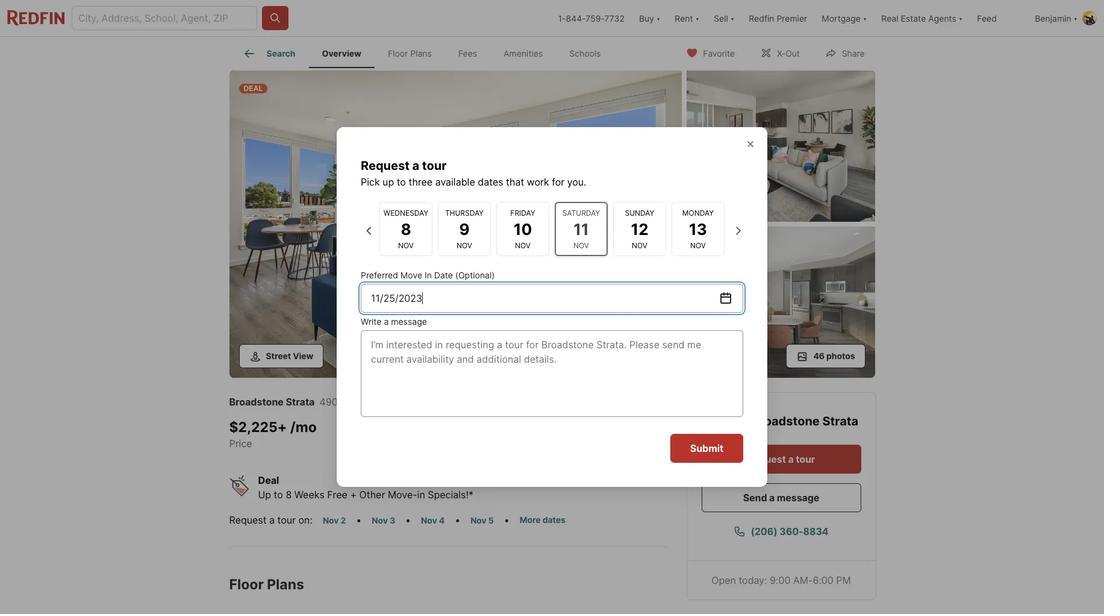 Task type: vqa. For each thing, say whether or not it's contained in the screenshot.
Add a comment
no



Task type: describe. For each thing, give the bounding box(es) containing it.
more dates button
[[514, 512, 571, 526]]

write
[[361, 316, 382, 327]]

request a tour button
[[702, 444, 861, 473]]

more
[[520, 514, 541, 525]]

dates inside button
[[543, 514, 566, 525]]

amenities
[[504, 48, 543, 59]]

tab list containing search
[[229, 37, 624, 68]]

up
[[383, 176, 394, 188]]

a for request a tour on:
[[269, 514, 275, 526]]

previous image
[[362, 224, 376, 238]]

sunday 12 nov
[[625, 208, 655, 250]]

1-844-759-7732 link
[[558, 13, 625, 23]]

360-
[[780, 525, 804, 537]]

x-out button
[[750, 40, 810, 65]]

13
[[689, 220, 707, 238]]

5
[[489, 515, 494, 525]]

overview
[[322, 48, 361, 59]]

schools tab
[[556, 39, 614, 68]]

send
[[743, 491, 767, 503]]

a for request a tour
[[788, 453, 794, 465]]

0 horizontal spatial floor
[[229, 576, 264, 593]]

nov left 3
[[372, 515, 388, 525]]

0 horizontal spatial plans
[[267, 576, 304, 593]]

redfin
[[749, 13, 775, 23]]

x-
[[777, 48, 786, 58]]

request a tour
[[748, 453, 815, 465]]

tour for request a tour on:
[[277, 514, 296, 526]]

46
[[814, 350, 825, 361]]

fees
[[458, 48, 477, 59]]

9:00
[[770, 574, 791, 586]]

deal up to 8 weeks free + other move-in specials!*
[[258, 474, 474, 500]]

I'm interested in requesting a tour for Broadstone Strata. Please send me current availability and additional details. text field
[[371, 337, 733, 410]]

friday
[[511, 208, 535, 217]]

nov left 4
[[421, 515, 437, 525]]

monday
[[683, 208, 714, 217]]

free
[[327, 488, 348, 500]]

0 vertical spatial strata
[[286, 396, 315, 408]]

search link
[[243, 46, 296, 61]]

three
[[409, 176, 433, 188]]

thursday
[[445, 208, 484, 217]]

floor plans inside tab
[[388, 48, 432, 59]]

759-
[[586, 13, 605, 23]]

weeks
[[294, 488, 325, 500]]

8 inside "deal up to 8 weeks free + other move-in specials!*"
[[286, 488, 292, 500]]

• for nov 2
[[356, 514, 362, 526]]

pm
[[837, 574, 851, 586]]

nov 2 button
[[317, 513, 351, 527]]

• for nov 5
[[504, 514, 510, 526]]

send a message button
[[702, 483, 861, 512]]

move-
[[388, 488, 417, 500]]

plans inside tab
[[410, 48, 432, 59]]

9
[[459, 220, 470, 238]]

preferred move in date (optional)
[[361, 270, 495, 280]]

move
[[401, 270, 422, 280]]

0 horizontal spatial broadstone
[[229, 396, 284, 408]]

submit search image
[[269, 12, 281, 24]]

submit button
[[671, 434, 744, 463]]

to inside "deal up to 8 weeks free + other move-in specials!*"
[[274, 488, 283, 500]]

nov 5
[[471, 515, 494, 525]]

request for request a tour on:
[[229, 514, 267, 526]]

dialog containing 8
[[337, 127, 768, 487]]

(206)
[[751, 525, 778, 537]]

share button
[[815, 40, 875, 65]]

nov inside thursday 9 nov
[[457, 241, 472, 250]]

saturday
[[563, 208, 600, 217]]

3
[[390, 515, 395, 525]]

to inside request a tour pick up to three available dates that work for you.
[[397, 176, 406, 188]]

4
[[439, 515, 445, 525]]

(optional)
[[455, 270, 495, 280]]

am-
[[794, 574, 813, 586]]

(206) 360-8834 button
[[702, 517, 861, 546]]

nov 4 button
[[416, 513, 450, 527]]

preferred
[[361, 270, 398, 280]]

+
[[350, 488, 357, 500]]

amenities tab
[[491, 39, 556, 68]]

ne
[[390, 396, 403, 408]]

message for send a message
[[777, 491, 820, 503]]

schools
[[570, 48, 601, 59]]

(206) 360-8834 link
[[702, 517, 861, 546]]

share
[[842, 48, 865, 58]]

1 vertical spatial strata
[[823, 414, 859, 428]]

that
[[506, 176, 524, 188]]

contact broadstone strata
[[702, 414, 859, 428]]

25th
[[347, 396, 368, 408]]

nov inside "wednesday 8 nov"
[[398, 241, 414, 250]]

up
[[258, 488, 271, 500]]

today:
[[739, 574, 767, 586]]

4906
[[320, 396, 344, 408]]

next image
[[731, 224, 745, 238]]



Task type: locate. For each thing, give the bounding box(es) containing it.
0 vertical spatial dates
[[478, 176, 503, 188]]

x-out
[[777, 48, 800, 58]]

0 horizontal spatial tour
[[277, 514, 296, 526]]

broadstone up $2,225+
[[229, 396, 284, 408]]

message right write at the left of page
[[391, 316, 427, 327]]

0 vertical spatial request
[[361, 158, 410, 173]]

1 • from the left
[[356, 514, 362, 526]]

write a message
[[361, 316, 427, 327]]

• right 4
[[455, 514, 460, 526]]

1 vertical spatial tour
[[796, 453, 815, 465]]

message
[[391, 316, 427, 327], [777, 491, 820, 503]]

tour left on:
[[277, 514, 296, 526]]

a for send a message
[[770, 491, 775, 503]]

pick
[[361, 176, 380, 188]]

1 horizontal spatial plans
[[410, 48, 432, 59]]

fees tab
[[445, 39, 491, 68]]

on:
[[299, 514, 313, 526]]

favorite
[[703, 48, 735, 58]]

1 vertical spatial floor
[[229, 576, 264, 593]]

8
[[401, 220, 411, 238], [286, 488, 292, 500]]

0 horizontal spatial floor plans
[[229, 576, 304, 593]]

nov inside 'sunday 12 nov'
[[632, 241, 648, 250]]

1 horizontal spatial dates
[[543, 514, 566, 525]]

1 horizontal spatial broadstone
[[752, 414, 820, 428]]

0 vertical spatial broadstone
[[229, 396, 284, 408]]

a down the up
[[269, 514, 275, 526]]

redfin premier button
[[742, 0, 815, 36]]

nov 2
[[323, 515, 346, 525]]

0 horizontal spatial to
[[274, 488, 283, 500]]

floor plans
[[388, 48, 432, 59], [229, 576, 304, 593]]

broadstone strata 4906 25th ave ne
[[229, 396, 403, 408]]

premier
[[777, 13, 808, 23]]

1 horizontal spatial floor
[[388, 48, 408, 59]]

street view button
[[239, 344, 324, 368]]

a right write at the left of page
[[384, 316, 389, 327]]

a down "contact broadstone strata"
[[788, 453, 794, 465]]

8834
[[803, 525, 829, 537]]

nov 3
[[372, 515, 395, 525]]

tour up send a message button
[[796, 453, 815, 465]]

work
[[527, 176, 549, 188]]

feed button
[[970, 0, 1028, 36]]

dates left that
[[478, 176, 503, 188]]

8 inside "wednesday 8 nov"
[[401, 220, 411, 238]]

(206) 360-8834
[[751, 525, 829, 537]]

request inside button
[[748, 453, 786, 465]]

request up up at left
[[361, 158, 410, 173]]

request
[[361, 158, 410, 173], [748, 453, 786, 465], [229, 514, 267, 526]]

City, Address, School, Agent, ZIP search field
[[72, 6, 257, 30]]

overview tab
[[309, 39, 375, 68]]

deal link
[[229, 71, 682, 380]]

nov 5 button
[[465, 513, 499, 527]]

wednesday 8 nov
[[384, 208, 429, 250]]

available
[[435, 176, 475, 188]]

open
[[712, 574, 736, 586]]

2 horizontal spatial tour
[[796, 453, 815, 465]]

8 left weeks
[[286, 488, 292, 500]]

a up "three" at the top left of the page
[[412, 158, 420, 173]]

0 horizontal spatial dates
[[478, 176, 503, 188]]

1 vertical spatial dates
[[543, 514, 566, 525]]

dates right "more"
[[543, 514, 566, 525]]

nov inside saturday 11 nov
[[574, 241, 589, 250]]

tour up "three" at the top left of the page
[[422, 158, 447, 173]]

in
[[425, 270, 432, 280]]

floor
[[388, 48, 408, 59], [229, 576, 264, 593]]

photos
[[827, 350, 855, 361]]

submit
[[690, 442, 724, 454]]

1-
[[558, 13, 566, 23]]

more dates
[[520, 514, 566, 525]]

1 horizontal spatial floor plans
[[388, 48, 432, 59]]

a for write a message
[[384, 316, 389, 327]]

message inside send a message button
[[777, 491, 820, 503]]

image image
[[229, 71, 682, 378], [687, 71, 875, 222], [687, 226, 875, 378]]

8 down wednesday
[[401, 220, 411, 238]]

nov down 10
[[515, 241, 531, 250]]

sunday
[[625, 208, 655, 217]]

map entry image
[[607, 393, 667, 453]]

price
[[229, 437, 252, 450]]

46 photos button
[[787, 344, 866, 368]]

0 vertical spatial floor plans
[[388, 48, 432, 59]]

tour for request a tour
[[796, 453, 815, 465]]

1 vertical spatial plans
[[267, 576, 304, 593]]

to right the up
[[274, 488, 283, 500]]

nov down the 11
[[574, 241, 589, 250]]

4 • from the left
[[504, 514, 510, 526]]

dates
[[478, 176, 503, 188], [543, 514, 566, 525]]

/mo
[[290, 419, 317, 436]]

request inside request a tour pick up to three available dates that work for you.
[[361, 158, 410, 173]]

tour inside button
[[796, 453, 815, 465]]

street
[[266, 350, 291, 361]]

monday 13 nov
[[683, 208, 714, 250]]

• right 2
[[356, 514, 362, 526]]

floor plans tab
[[375, 39, 445, 68]]

1 horizontal spatial strata
[[823, 414, 859, 428]]

0 vertical spatial 8
[[401, 220, 411, 238]]

0 vertical spatial plans
[[410, 48, 432, 59]]

1 horizontal spatial message
[[777, 491, 820, 503]]

floor inside tab
[[388, 48, 408, 59]]

1 vertical spatial request
[[748, 453, 786, 465]]

3 • from the left
[[455, 514, 460, 526]]

broadstone up request a tour
[[752, 414, 820, 428]]

specials!*
[[428, 488, 474, 500]]

1 horizontal spatial request
[[361, 158, 410, 173]]

2
[[341, 515, 346, 525]]

nov 3 button
[[367, 513, 401, 527]]

nov inside button
[[471, 515, 487, 525]]

12
[[631, 220, 649, 238]]

nov inside friday 10 nov
[[515, 241, 531, 250]]

46 photos
[[814, 350, 855, 361]]

nov inside 'button'
[[323, 515, 339, 525]]

844-
[[566, 13, 586, 23]]

0 vertical spatial message
[[391, 316, 427, 327]]

tour
[[422, 158, 447, 173], [796, 453, 815, 465], [277, 514, 296, 526]]

2 horizontal spatial request
[[748, 453, 786, 465]]

request down "contact broadstone strata"
[[748, 453, 786, 465]]

in
[[417, 488, 425, 500]]

request down the up
[[229, 514, 267, 526]]

date
[[434, 270, 453, 280]]

nov left 2
[[323, 515, 339, 525]]

Preferred Move In Date (Optional) text field
[[371, 291, 719, 306]]

0 horizontal spatial request
[[229, 514, 267, 526]]

• right 3
[[406, 514, 411, 526]]

contact
[[702, 414, 749, 428]]

1 vertical spatial 8
[[286, 488, 292, 500]]

for
[[552, 176, 565, 188]]

deal
[[258, 474, 279, 486]]

request a tour on:
[[229, 514, 313, 526]]

2 vertical spatial request
[[229, 514, 267, 526]]

1 vertical spatial floor plans
[[229, 576, 304, 593]]

tour for request a tour pick up to three available dates that work for you.
[[422, 158, 447, 173]]

ave
[[370, 396, 387, 408]]

tab list
[[229, 37, 624, 68]]

1 horizontal spatial to
[[397, 176, 406, 188]]

0 horizontal spatial strata
[[286, 396, 315, 408]]

feed
[[978, 13, 997, 23]]

street view
[[266, 350, 314, 361]]

tour inside request a tour pick up to three available dates that work for you.
[[422, 158, 447, 173]]

2 vertical spatial tour
[[277, 514, 296, 526]]

nov up move
[[398, 241, 414, 250]]

• right 5 at the bottom of page
[[504, 514, 510, 526]]

1 vertical spatial message
[[777, 491, 820, 503]]

dates inside request a tour pick up to three available dates that work for you.
[[478, 176, 503, 188]]

0 horizontal spatial message
[[391, 316, 427, 327]]

favorite button
[[676, 40, 745, 65]]

0 vertical spatial floor
[[388, 48, 408, 59]]

2 • from the left
[[406, 514, 411, 526]]

to
[[397, 176, 406, 188], [274, 488, 283, 500]]

plans
[[410, 48, 432, 59], [267, 576, 304, 593]]

1 horizontal spatial 8
[[401, 220, 411, 238]]

1 horizontal spatial tour
[[422, 158, 447, 173]]

• for nov 4
[[455, 514, 460, 526]]

0 vertical spatial to
[[397, 176, 406, 188]]

a inside request a tour pick up to three available dates that work for you.
[[412, 158, 420, 173]]

nov left 5 at the bottom of page
[[471, 515, 487, 525]]

nov
[[398, 241, 414, 250], [457, 241, 472, 250], [515, 241, 531, 250], [574, 241, 589, 250], [632, 241, 648, 250], [691, 241, 706, 250], [323, 515, 339, 525], [372, 515, 388, 525], [421, 515, 437, 525], [471, 515, 487, 525]]

0 vertical spatial tour
[[422, 158, 447, 173]]

send a message
[[743, 491, 820, 503]]

nov down 13
[[691, 241, 706, 250]]

redfin premier
[[749, 13, 808, 23]]

a right send
[[770, 491, 775, 503]]

you.
[[567, 176, 587, 188]]

7732
[[605, 13, 625, 23]]

user photo image
[[1083, 11, 1097, 25]]

open today: 9:00 am-6:00 pm
[[712, 574, 851, 586]]

6:00
[[813, 574, 834, 586]]

dialog
[[337, 127, 768, 487]]

request for request a tour
[[748, 453, 786, 465]]

nov down 9
[[457, 241, 472, 250]]

message up 360- on the bottom of page
[[777, 491, 820, 503]]

request a tour pick up to three available dates that work for you.
[[361, 158, 587, 188]]

message for write a message
[[391, 316, 427, 327]]

1 vertical spatial broadstone
[[752, 414, 820, 428]]

nov 4
[[421, 515, 445, 525]]

nov down 12
[[632, 241, 648, 250]]

$2,225+ /mo price
[[229, 419, 317, 450]]

10
[[514, 220, 532, 238]]

a for request a tour pick up to three available dates that work for you.
[[412, 158, 420, 173]]

• for nov 3
[[406, 514, 411, 526]]

nov inside monday 13 nov
[[691, 241, 706, 250]]

thursday 9 nov
[[445, 208, 484, 250]]

deal
[[244, 84, 263, 93]]

1 vertical spatial to
[[274, 488, 283, 500]]

0 horizontal spatial 8
[[286, 488, 292, 500]]

to right up at left
[[397, 176, 406, 188]]

request for request a tour pick up to three available dates that work for you.
[[361, 158, 410, 173]]

wednesday
[[384, 208, 429, 217]]

friday 10 nov
[[511, 208, 535, 250]]



